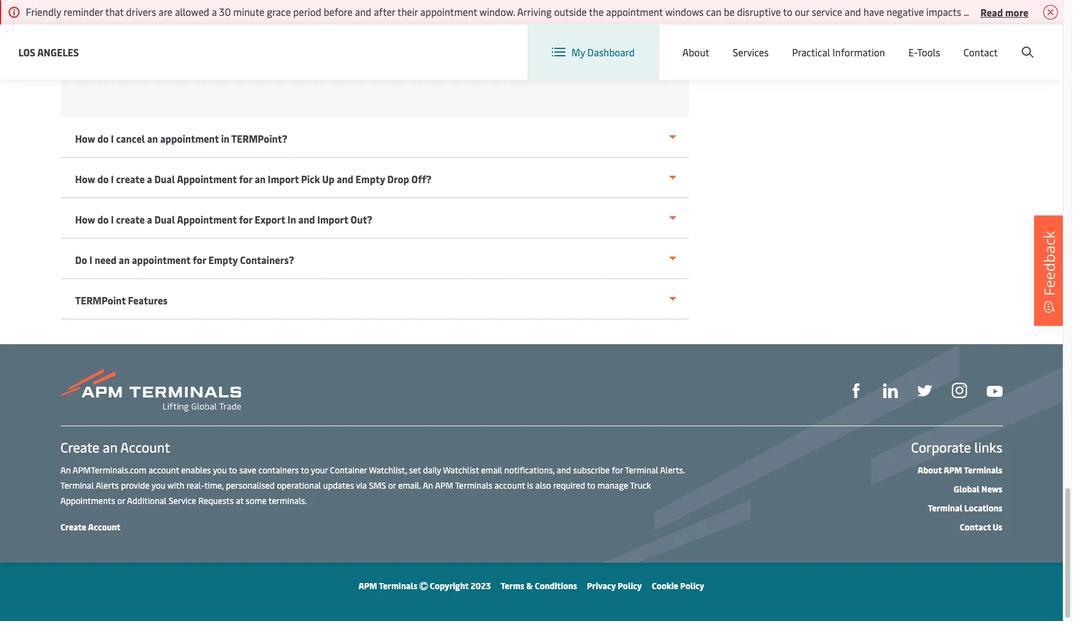Task type: vqa. For each thing, say whether or not it's contained in the screenshot.
featuring
no



Task type: describe. For each thing, give the bounding box(es) containing it.
2 vertical spatial empty
[[208, 253, 238, 267]]

friendly reminder that drivers are allowed a 30 minute grace period before and after their appointment window. arriving outside the appointment windows can be disruptive to our service and have negative impacts on drivers who arrive on t
[[26, 5, 1072, 18]]

/ inside empty container number must be added / updated by the start of the appointment window.
[[407, 22, 411, 33]]

1 vertical spatial you
[[151, 480, 166, 492]]

grace
[[267, 5, 291, 18]]

read more button
[[981, 4, 1029, 20]]

before
[[324, 5, 353, 18]]

how for how do i create a dual appointment for export in and import out?
[[75, 213, 95, 226]]

2
[[143, 16, 148, 27]]

twitter image
[[917, 384, 932, 399]]

have
[[864, 5, 884, 18]]

disruptive
[[737, 5, 781, 18]]

switch
[[718, 36, 747, 49]]

import inside dropdown button
[[268, 172, 299, 186]]

0 horizontal spatial the
[[348, 34, 361, 46]]

global menu button
[[799, 24, 895, 61]]

1 on from the left
[[964, 5, 975, 18]]

windows
[[665, 5, 704, 18]]

linkedin__x28_alt_x29__3_ link
[[883, 383, 898, 399]]

2 vertical spatial terminal
[[928, 503, 962, 515]]

my
[[572, 45, 585, 59]]

angeles
[[37, 45, 79, 59]]

0 vertical spatial be
[[724, 5, 735, 18]]

switch location
[[718, 36, 787, 49]]

appointment up by
[[420, 5, 477, 18]]

terminal locations link
[[928, 503, 1003, 515]]

0 vertical spatial a
[[212, 5, 217, 18]]

added
[[382, 22, 406, 33]]

terminals.
[[268, 496, 307, 507]]

number
[[415, 10, 444, 21]]

youtube image
[[987, 386, 1003, 397]]

menu
[[857, 36, 882, 49]]

los angeles link
[[18, 44, 79, 60]]

termpoint
[[75, 294, 126, 307]]

create for how do i create a dual appointment for an import pick up and empty drop off?
[[116, 172, 145, 186]]

can
[[706, 5, 722, 18]]

global for global menu
[[826, 36, 855, 49]]

fill 44 link
[[917, 383, 932, 399]]

dual transactions
[[81, 0, 129, 25]]

0 vertical spatial you
[[213, 465, 227, 477]]

updated
[[413, 22, 445, 33]]

facebook image
[[849, 384, 863, 399]]

tools
[[917, 45, 940, 59]]

how do i create a dual appointment for export in and import out?
[[75, 213, 372, 226]]

0 vertical spatial account
[[1003, 36, 1040, 49]]

enables
[[181, 465, 211, 477]]

start
[[363, 34, 382, 46]]

contact for contact
[[964, 45, 998, 59]]

2 vertical spatial terminals
[[379, 581, 417, 593]]

0 horizontal spatial terminal
[[60, 480, 94, 492]]

containers?
[[240, 253, 294, 267]]

for inside an apmterminals.com account enables you to save containers to your container watchlist, set daily watchlist email notifications, and subscribe for terminal alerts. terminal alerts provide you with real-time, personalised operational updates via sms or email. an apm terminals account is also required to manage truck appointments or additional service requests at some terminals.
[[612, 465, 623, 477]]

instagram image
[[952, 384, 967, 399]]

and up must
[[355, 5, 371, 18]]

locations
[[964, 503, 1003, 515]]

create for create an account
[[60, 439, 99, 457]]

1 vertical spatial or
[[388, 480, 396, 492]]

email
[[481, 465, 502, 477]]

their
[[397, 5, 418, 18]]

1 horizontal spatial the
[[394, 34, 407, 46]]

feedback
[[1039, 231, 1059, 296]]

minute
[[233, 5, 264, 18]]

apm inside an apmterminals.com account enables you to save containers to your container watchlist, set daily watchlist email notifications, and subscribe for terminal alerts. terminal alerts provide you with real-time, personalised operational updates via sms or email. an apm terminals account is also required to manage truck appointments or additional service requests at some terminals.
[[435, 480, 453, 492]]

0 vertical spatial apm
[[944, 465, 962, 477]]

about apm terminals link
[[918, 465, 1003, 477]]

an inside 'do i need an appointment for empty containers?' dropdown button
[[119, 253, 130, 267]]

i for how do i cancel an appointment in termpoint?
[[111, 132, 114, 145]]

updates
[[323, 480, 354, 492]]

login / create account
[[941, 36, 1040, 49]]

0 horizontal spatial or
[[117, 496, 125, 507]]

1 vertical spatial account
[[120, 439, 170, 457]]

drop
[[387, 172, 409, 186]]

apmterminals.com
[[73, 465, 146, 477]]

with
[[168, 480, 184, 492]]

global menu
[[826, 36, 882, 49]]

import inside dropdown button
[[317, 213, 348, 226]]

2 horizontal spatial or
[[525, 28, 533, 40]]

i for how do i create a dual appointment for an import pick up and empty drop off?
[[111, 172, 114, 186]]

1 drivers from the left
[[126, 5, 156, 18]]

dual inside dual transactions
[[81, 0, 98, 9]]

export
[[255, 213, 285, 226]]

switch location button
[[698, 36, 787, 49]]

our
[[795, 5, 809, 18]]

feedback button
[[1034, 216, 1065, 326]]

linkedin image
[[883, 384, 898, 399]]

out?
[[351, 213, 372, 226]]

sms
[[369, 480, 386, 492]]

are
[[159, 5, 173, 18]]

terms & conditions
[[501, 581, 577, 593]]

empty inside empty container number must be added / updated by the start of the appointment window.
[[348, 10, 373, 21]]

a for an
[[147, 172, 152, 186]]

arrive
[[1031, 5, 1056, 18]]

service
[[169, 496, 196, 507]]

read
[[981, 5, 1003, 19]]

how do i create a dual appointment for export in and import out? button
[[60, 199, 688, 239]]

no
[[535, 28, 546, 40]]

impacts
[[926, 5, 961, 18]]

appointment inside dropdown button
[[160, 132, 219, 145]]

close alert image
[[1043, 5, 1058, 20]]

containers
[[258, 465, 299, 477]]

practical information button
[[792, 25, 885, 80]]

1 vertical spatial empty
[[356, 172, 385, 186]]

do i need an appointment for empty containers?
[[75, 253, 294, 267]]

pick
[[301, 172, 320, 186]]

30
[[219, 5, 231, 18]]

some
[[246, 496, 267, 507]]

location
[[749, 36, 787, 49]]

appointment for an
[[177, 172, 237, 186]]

0 vertical spatial window.
[[479, 5, 515, 18]]

do i need an appointment for empty containers? button
[[60, 239, 688, 280]]

cookie
[[652, 581, 678, 593]]

time,
[[204, 480, 224, 492]]

also
[[535, 480, 551, 492]]

terms
[[501, 581, 524, 593]]

0 horizontal spatial an
[[60, 465, 71, 477]]

how for how do i cancel an appointment in termpoint?
[[75, 132, 95, 145]]

transactions
[[81, 13, 129, 25]]

window. inside empty container number must be added / updated by the start of the appointment window.
[[400, 46, 432, 58]]

a for export
[[147, 213, 152, 226]]

you tube link
[[987, 383, 1003, 398]]

real-
[[186, 480, 204, 492]]

policy for cookie policy
[[680, 581, 704, 593]]

watchlist,
[[369, 465, 407, 477]]



Task type: locate. For each thing, give the bounding box(es) containing it.
subscribe
[[573, 465, 610, 477]]

2 vertical spatial dual
[[154, 213, 175, 226]]

must
[[348, 22, 368, 33]]

alerts
[[96, 480, 119, 492]]

1 horizontal spatial drivers
[[977, 5, 1007, 18]]

at
[[236, 496, 244, 507]]

1 vertical spatial a
[[147, 172, 152, 186]]

1 horizontal spatial about
[[918, 465, 942, 477]]

off?
[[411, 172, 432, 186]]

t
[[1071, 5, 1072, 18]]

drivers left who
[[977, 5, 1007, 18]]

the down must
[[348, 34, 361, 46]]

appointment down start
[[348, 46, 398, 58]]

1 vertical spatial about
[[918, 465, 942, 477]]

termpoint features
[[75, 294, 168, 307]]

1 vertical spatial terminals
[[455, 480, 492, 492]]

1 vertical spatial window.
[[400, 46, 432, 58]]

an inside how do i cancel an appointment in termpoint? dropdown button
[[147, 132, 158, 145]]

i for how do i create a dual appointment for export in and import out?
[[111, 213, 114, 226]]

be inside empty container number must be added / updated by the start of the appointment window.
[[370, 22, 380, 33]]

0 horizontal spatial container
[[330, 465, 367, 477]]

an down daily
[[423, 480, 433, 492]]

1 vertical spatial apm
[[435, 480, 453, 492]]

reminder
[[64, 5, 103, 18]]

yes or no
[[510, 28, 546, 40]]

is
[[527, 480, 533, 492]]

daily
[[423, 465, 441, 477]]

on
[[964, 5, 975, 18], [1058, 5, 1069, 18]]

an inside how do i create a dual appointment for an import pick up and empty drop off? dropdown button
[[255, 172, 266, 186]]

create down read
[[973, 36, 1001, 49]]

1 vertical spatial an
[[423, 480, 433, 492]]

0 horizontal spatial about
[[683, 45, 709, 59]]

about for about apm terminals
[[918, 465, 942, 477]]

copyright
[[430, 581, 469, 593]]

2 drivers from the left
[[977, 5, 1007, 18]]

appointment up do i need an appointment for empty containers?
[[177, 213, 237, 226]]

requests
[[198, 496, 234, 507]]

contact for contact us
[[960, 522, 991, 534]]

create down the appointments
[[60, 522, 86, 534]]

do inside dropdown button
[[97, 172, 109, 186]]

container inside empty container number must be added / updated by the start of the appointment window.
[[375, 10, 412, 21]]

0 vertical spatial an
[[60, 465, 71, 477]]

global inside button
[[826, 36, 855, 49]]

1 vertical spatial import
[[317, 213, 348, 226]]

appointment for export
[[177, 213, 237, 226]]

an up the appointments
[[60, 465, 71, 477]]

2 vertical spatial or
[[117, 496, 125, 507]]

cookie policy
[[652, 581, 704, 593]]

empty up must
[[348, 10, 373, 21]]

0 vertical spatial terminal
[[625, 465, 658, 477]]

0 horizontal spatial account
[[149, 465, 179, 477]]

0 vertical spatial how
[[75, 132, 95, 145]]

2 do from the top
[[97, 172, 109, 186]]

dual down how do i cancel an appointment in termpoint? at top left
[[154, 172, 175, 186]]

policy right privacy on the bottom right of the page
[[618, 581, 642, 593]]

terminals down watchlist at the left of the page
[[455, 480, 492, 492]]

1 horizontal spatial be
[[724, 5, 735, 18]]

0 vertical spatial container
[[375, 10, 412, 21]]

0 horizontal spatial be
[[370, 22, 380, 33]]

1 vertical spatial appointment
[[177, 213, 237, 226]]

0 vertical spatial dual
[[81, 0, 98, 9]]

on left read
[[964, 5, 975, 18]]

2 horizontal spatial terminals
[[964, 465, 1003, 477]]

in
[[221, 132, 229, 145]]

container inside an apmterminals.com account enables you to save containers to your container watchlist, set daily watchlist email notifications, and subscribe for terminal alerts. terminal alerts provide you with real-time, personalised operational updates via sms or email. an apm terminals account is also required to manage truck appointments or additional service requests at some terminals.
[[330, 465, 367, 477]]

2 create from the top
[[116, 213, 145, 226]]

e-tools button
[[909, 25, 940, 80]]

a up do i need an appointment for empty containers?
[[147, 213, 152, 226]]

us
[[993, 522, 1003, 534]]

contact down read
[[964, 45, 998, 59]]

appointment left in
[[160, 132, 219, 145]]

privacy policy
[[587, 581, 642, 593]]

1 policy from the left
[[618, 581, 642, 593]]

apm down daily
[[435, 480, 453, 492]]

features
[[128, 294, 168, 307]]

account down the 'more'
[[1003, 36, 1040, 49]]

the right of
[[394, 34, 407, 46]]

via
[[356, 480, 367, 492]]

0 horizontal spatial you
[[151, 480, 166, 492]]

1 appointment from the top
[[177, 172, 237, 186]]

/ right added
[[407, 22, 411, 33]]

empty down how do i create a dual appointment for export in and import out?
[[208, 253, 238, 267]]

3 how from the top
[[75, 213, 95, 226]]

and left have
[[845, 5, 861, 18]]

appointment up how do i create a dual appointment for export in and import out?
[[177, 172, 237, 186]]

about left switch
[[683, 45, 709, 59]]

0 vertical spatial create
[[973, 36, 1001, 49]]

window. down updated
[[400, 46, 432, 58]]

appointment inside dropdown button
[[132, 253, 191, 267]]

apmt footer logo image
[[60, 369, 241, 412]]

apm terminals ⓒ copyright 2023
[[359, 581, 491, 593]]

links
[[974, 439, 1003, 457]]

1 horizontal spatial global
[[954, 484, 980, 496]]

provide
[[121, 480, 150, 492]]

service
[[812, 5, 842, 18]]

empty left drop
[[356, 172, 385, 186]]

window. up yes
[[479, 5, 515, 18]]

1 vertical spatial terminal
[[60, 480, 94, 492]]

read more
[[981, 5, 1029, 19]]

1 horizontal spatial or
[[388, 480, 396, 492]]

an right need
[[119, 253, 130, 267]]

0 vertical spatial do
[[97, 132, 109, 145]]

1 vertical spatial do
[[97, 172, 109, 186]]

terminal locations
[[928, 503, 1003, 515]]

and inside an apmterminals.com account enables you to save containers to your container watchlist, set daily watchlist email notifications, and subscribe for terminal alerts. terminal alerts provide you with real-time, personalised operational updates via sms or email. an apm terminals account is also required to manage truck appointments or additional service requests at some terminals.
[[557, 465, 571, 477]]

allowed
[[175, 5, 209, 18]]

0 vertical spatial terminals
[[964, 465, 1003, 477]]

1 horizontal spatial on
[[1058, 5, 1069, 18]]

1 horizontal spatial import
[[317, 213, 348, 226]]

0 horizontal spatial terminals
[[379, 581, 417, 593]]

2 vertical spatial a
[[147, 213, 152, 226]]

after
[[374, 5, 395, 18]]

for up manage
[[612, 465, 623, 477]]

los
[[18, 45, 35, 59]]

a down how do i cancel an appointment in termpoint? at top left
[[147, 172, 152, 186]]

instagram link
[[952, 382, 967, 399]]

1 do from the top
[[97, 132, 109, 145]]

1 horizontal spatial terminals
[[455, 480, 492, 492]]

2 policy from the left
[[680, 581, 704, 593]]

contact down locations
[[960, 522, 991, 534]]

of
[[384, 34, 392, 46]]

2 horizontal spatial terminal
[[928, 503, 962, 515]]

0 horizontal spatial /
[[407, 22, 411, 33]]

how do i create a dual appointment for an import pick up and empty drop off?
[[75, 172, 432, 186]]

0 horizontal spatial window.
[[400, 46, 432, 58]]

/
[[407, 22, 411, 33], [967, 36, 971, 49]]

appointment inside 'how do i create a dual appointment for export in and import out?' dropdown button
[[177, 213, 237, 226]]

import left out?
[[317, 213, 348, 226]]

0 vertical spatial global
[[826, 36, 855, 49]]

or down alerts
[[117, 496, 125, 507]]

a inside how do i create a dual appointment for an import pick up and empty drop off? dropdown button
[[147, 172, 152, 186]]

apm down corporate links in the bottom right of the page
[[944, 465, 962, 477]]

operational
[[277, 480, 321, 492]]

cookie policy link
[[652, 581, 704, 593]]

container
[[375, 10, 412, 21], [330, 465, 367, 477]]

1 vertical spatial account
[[495, 480, 525, 492]]

for down termpoint?
[[239, 172, 252, 186]]

2 horizontal spatial the
[[589, 5, 604, 18]]

account up with on the left bottom of page
[[149, 465, 179, 477]]

apm left the ⓒ
[[359, 581, 377, 593]]

an up apmterminals.com
[[103, 439, 117, 457]]

and right in
[[298, 213, 315, 226]]

terminal up the appointments
[[60, 480, 94, 492]]

for down how do i create a dual appointment for export in and import out?
[[193, 253, 206, 267]]

e-
[[909, 45, 917, 59]]

policy
[[618, 581, 642, 593], [680, 581, 704, 593]]

1 horizontal spatial window.
[[479, 5, 515, 18]]

dual for how do i create a dual appointment for export in and import out?
[[154, 213, 175, 226]]

you left with on the left bottom of page
[[151, 480, 166, 492]]

cancel
[[116, 132, 145, 145]]

period
[[293, 5, 321, 18]]

a inside 'how do i create a dual appointment for export in and import out?' dropdown button
[[147, 213, 152, 226]]

or right "sms"
[[388, 480, 396, 492]]

about for about
[[683, 45, 709, 59]]

terminal up truck
[[625, 465, 658, 477]]

and inside 'how do i create a dual appointment for export in and import out?' dropdown button
[[298, 213, 315, 226]]

appointment up dashboard
[[606, 5, 663, 18]]

2 horizontal spatial apm
[[944, 465, 962, 477]]

about button
[[683, 25, 709, 80]]

1 horizontal spatial policy
[[680, 581, 704, 593]]

how do i cancel an appointment in termpoint? button
[[60, 118, 688, 158]]

create inside dropdown button
[[116, 213, 145, 226]]

to left our
[[783, 5, 792, 18]]

1 horizontal spatial apm
[[435, 480, 453, 492]]

1 vertical spatial how
[[75, 172, 95, 186]]

window.
[[479, 5, 515, 18], [400, 46, 432, 58]]

0 horizontal spatial apm
[[359, 581, 377, 593]]

do for how do i create a dual appointment for an import pick up and empty drop off?
[[97, 172, 109, 186]]

and inside how do i create a dual appointment for an import pick up and empty drop off? dropdown button
[[337, 172, 353, 186]]

global
[[826, 36, 855, 49], [954, 484, 980, 496]]

los angeles
[[18, 45, 79, 59]]

appointment inside how do i create a dual appointment for an import pick up and empty drop off? dropdown button
[[177, 172, 237, 186]]

required
[[553, 480, 585, 492]]

apm
[[944, 465, 962, 477], [435, 480, 453, 492], [359, 581, 377, 593]]

you up time,
[[213, 465, 227, 477]]

2 vertical spatial do
[[97, 213, 109, 226]]

/ right "login"
[[967, 36, 971, 49]]

create for create account
[[60, 522, 86, 534]]

create for how do i create a dual appointment for export in and import out?
[[116, 213, 145, 226]]

0 vertical spatial or
[[525, 28, 533, 40]]

container up the updates
[[330, 465, 367, 477]]

create
[[116, 172, 145, 186], [116, 213, 145, 226]]

on left t
[[1058, 5, 1069, 18]]

termpoint features button
[[60, 280, 688, 320]]

drivers left are
[[126, 5, 156, 18]]

or left "no" at top
[[525, 28, 533, 40]]

for inside dropdown button
[[239, 213, 252, 226]]

0 horizontal spatial global
[[826, 36, 855, 49]]

0 horizontal spatial drivers
[[126, 5, 156, 18]]

terminal down the 'global news' link on the bottom right
[[928, 503, 962, 515]]

terminals inside an apmterminals.com account enables you to save containers to your container watchlist, set daily watchlist email notifications, and subscribe for terminal alerts. terminal alerts provide you with real-time, personalised operational updates via sms or email. an apm terminals account is also required to manage truck appointments or additional service requests at some terminals.
[[455, 480, 492, 492]]

1 horizontal spatial container
[[375, 10, 412, 21]]

privacy policy link
[[587, 581, 642, 593]]

3 do from the top
[[97, 213, 109, 226]]

for
[[239, 172, 252, 186], [239, 213, 252, 226], [193, 253, 206, 267], [612, 465, 623, 477]]

1 horizontal spatial account
[[495, 480, 525, 492]]

container up added
[[375, 10, 412, 21]]

to down subscribe on the bottom right of page
[[587, 480, 595, 492]]

a left 30
[[212, 5, 217, 18]]

more
[[1005, 5, 1029, 19]]

global for global news
[[954, 484, 980, 496]]

how inside dropdown button
[[75, 172, 95, 186]]

0 vertical spatial contact
[[964, 45, 998, 59]]

global news link
[[954, 484, 1003, 496]]

0 vertical spatial appointment
[[177, 172, 237, 186]]

contact us link
[[960, 522, 1003, 534]]

dual inside dropdown button
[[154, 213, 175, 226]]

2 vertical spatial account
[[88, 522, 121, 534]]

to left the save
[[229, 465, 237, 477]]

2 on from the left
[[1058, 5, 1069, 18]]

news
[[982, 484, 1003, 496]]

an right "cancel"
[[147, 132, 158, 145]]

friendly
[[26, 5, 61, 18]]

1 vertical spatial dual
[[154, 172, 175, 186]]

personalised
[[226, 480, 275, 492]]

account left the is
[[495, 480, 525, 492]]

1 vertical spatial container
[[330, 465, 367, 477]]

do for how do i cancel an appointment in termpoint?
[[97, 132, 109, 145]]

create down "cancel"
[[116, 172, 145, 186]]

policy right cookie on the bottom right
[[680, 581, 704, 593]]

terminals left the ⓒ
[[379, 581, 417, 593]]

1 horizontal spatial /
[[967, 36, 971, 49]]

1 vertical spatial be
[[370, 22, 380, 33]]

0 horizontal spatial import
[[268, 172, 299, 186]]

watchlist
[[443, 465, 479, 477]]

who
[[1010, 5, 1028, 18]]

2 how from the top
[[75, 172, 95, 186]]

dual inside dropdown button
[[154, 172, 175, 186]]

0 horizontal spatial policy
[[618, 581, 642, 593]]

to left your at bottom left
[[301, 465, 309, 477]]

corporate links
[[911, 439, 1003, 457]]

additional
[[127, 496, 167, 507]]

dual up do i need an appointment for empty containers?
[[154, 213, 175, 226]]

1 vertical spatial global
[[954, 484, 980, 496]]

1 how from the top
[[75, 132, 95, 145]]

1 vertical spatial create
[[116, 213, 145, 226]]

and right up
[[337, 172, 353, 186]]

&
[[526, 581, 533, 593]]

appointments
[[60, 496, 115, 507]]

you
[[213, 465, 227, 477], [151, 480, 166, 492]]

be right can
[[724, 5, 735, 18]]

need
[[95, 253, 117, 267]]

how for how do i create a dual appointment for an import pick up and empty drop off?
[[75, 172, 95, 186]]

0 vertical spatial create
[[116, 172, 145, 186]]

how do i create a dual appointment for an import pick up and empty drop off? button
[[60, 158, 688, 199]]

0 vertical spatial account
[[149, 465, 179, 477]]

1 horizontal spatial terminal
[[625, 465, 658, 477]]

1 vertical spatial /
[[967, 36, 971, 49]]

2 vertical spatial create
[[60, 522, 86, 534]]

how
[[75, 132, 95, 145], [75, 172, 95, 186], [75, 213, 95, 226]]

dual for how do i create a dual appointment for an import pick up and empty drop off?
[[154, 172, 175, 186]]

contact us
[[960, 522, 1003, 534]]

the right outside
[[589, 5, 604, 18]]

appointment up features
[[132, 253, 191, 267]]

appointment
[[177, 172, 237, 186], [177, 213, 237, 226]]

create
[[973, 36, 1001, 49], [60, 439, 99, 457], [60, 522, 86, 534]]

dashboard
[[587, 45, 635, 59]]

account up provide
[[120, 439, 170, 457]]

create inside dropdown button
[[116, 172, 145, 186]]

create up apmterminals.com
[[60, 439, 99, 457]]

0 vertical spatial empty
[[348, 10, 373, 21]]

create up need
[[116, 213, 145, 226]]

1 horizontal spatial you
[[213, 465, 227, 477]]

0 vertical spatial import
[[268, 172, 299, 186]]

outside
[[554, 5, 587, 18]]

and up required
[[557, 465, 571, 477]]

0 vertical spatial about
[[683, 45, 709, 59]]

2 appointment from the top
[[177, 213, 237, 226]]

1 horizontal spatial an
[[423, 480, 433, 492]]

dual up transactions on the left top
[[81, 0, 98, 9]]

do for how do i create a dual appointment for export in and import out?
[[97, 213, 109, 226]]

import left pick
[[268, 172, 299, 186]]

2 vertical spatial how
[[75, 213, 95, 226]]

0 horizontal spatial on
[[964, 5, 975, 18]]

/ inside the login / create account link
[[967, 36, 971, 49]]

an down termpoint?
[[255, 172, 266, 186]]

manage
[[598, 480, 628, 492]]

for left export at the top of the page
[[239, 213, 252, 226]]

policy for privacy policy
[[618, 581, 642, 593]]

practical information
[[792, 45, 885, 59]]

services button
[[733, 25, 769, 80]]

contact button
[[964, 25, 998, 80]]

about down corporate
[[918, 465, 942, 477]]

account down the appointments
[[88, 522, 121, 534]]

1 create from the top
[[116, 172, 145, 186]]

shape link
[[849, 383, 863, 399]]

1 vertical spatial contact
[[960, 522, 991, 534]]

be up start
[[370, 22, 380, 33]]

up
[[322, 172, 335, 186]]

2 vertical spatial apm
[[359, 581, 377, 593]]

1 vertical spatial create
[[60, 439, 99, 457]]

appointment inside empty container number must be added / updated by the start of the appointment window.
[[348, 46, 398, 58]]

0 vertical spatial /
[[407, 22, 411, 33]]

terminals up global news
[[964, 465, 1003, 477]]



